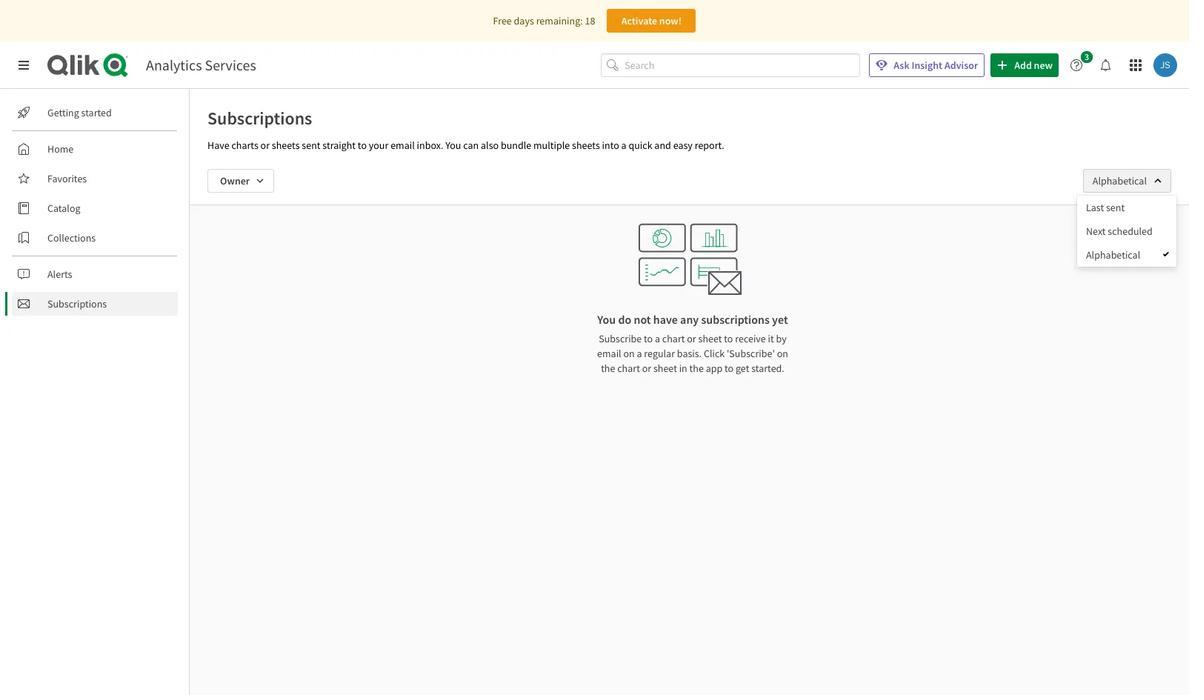 Task type: locate. For each thing, give the bounding box(es) containing it.
subscriptions down alerts
[[47, 297, 107, 311]]

you left can
[[446, 139, 461, 152]]

0 vertical spatial alphabetical
[[1093, 174, 1147, 188]]

your
[[369, 139, 389, 152]]

last sent option
[[1078, 196, 1177, 219]]

sheet down the regular at the right of page
[[654, 362, 677, 375]]

1 vertical spatial you
[[598, 312, 616, 327]]

1 vertical spatial subscriptions
[[47, 297, 107, 311]]

collections
[[47, 231, 96, 245]]

0 horizontal spatial subscriptions
[[47, 297, 107, 311]]

subscriptions inside navigation pane element
[[47, 297, 107, 311]]

activate now!
[[622, 14, 682, 27]]

alphabetical inside alphabetical option
[[1087, 248, 1141, 262]]

1 horizontal spatial the
[[690, 362, 704, 375]]

easy
[[674, 139, 693, 152]]

1 horizontal spatial sheet
[[699, 332, 722, 345]]

1 vertical spatial sent
[[1107, 201, 1125, 214]]

2 on from the left
[[777, 347, 789, 360]]

Alphabetical field
[[1084, 169, 1172, 193]]

1 vertical spatial email
[[597, 347, 622, 360]]

or down the regular at the right of page
[[642, 362, 652, 375]]

quick
[[629, 139, 653, 152]]

services
[[205, 56, 256, 74]]

have charts or sheets sent straight to your email inbox. you can also bundle multiple sheets into a quick and easy report.
[[208, 139, 725, 152]]

2 horizontal spatial or
[[687, 332, 697, 345]]

sheets left into
[[572, 139, 600, 152]]

sheet up click
[[699, 332, 722, 345]]

'subscribe'
[[727, 347, 775, 360]]

alphabetical up last sent option
[[1093, 174, 1147, 188]]

the down subscribe
[[601, 362, 616, 375]]

on
[[624, 347, 635, 360], [777, 347, 789, 360]]

a right into
[[622, 139, 627, 152]]

1 vertical spatial or
[[687, 332, 697, 345]]

1 vertical spatial a
[[655, 332, 660, 345]]

subscriptions link
[[12, 292, 178, 316]]

0 horizontal spatial on
[[624, 347, 635, 360]]

catalog
[[47, 202, 80, 215]]

alphabetical
[[1093, 174, 1147, 188], [1087, 248, 1141, 262]]

0 horizontal spatial a
[[622, 139, 627, 152]]

you do not have any subscriptions yet subscribe to a chart or sheet to receive it by email on a regular basis. click 'subscribe' on the chart or sheet in the app to get started.
[[597, 312, 789, 375]]

you
[[446, 139, 461, 152], [598, 312, 616, 327]]

0 horizontal spatial you
[[446, 139, 461, 152]]

to up the regular at the right of page
[[644, 332, 653, 345]]

1 vertical spatial alphabetical
[[1087, 248, 1141, 262]]

getting started
[[47, 106, 112, 119]]

alphabetical inside alphabetical field
[[1093, 174, 1147, 188]]

1 horizontal spatial on
[[777, 347, 789, 360]]

sent
[[302, 139, 321, 152], [1107, 201, 1125, 214]]

in
[[679, 362, 688, 375]]

subscriptions up the charts
[[208, 107, 312, 130]]

a up the regular at the right of page
[[655, 332, 660, 345]]

0 horizontal spatial sheet
[[654, 362, 677, 375]]

or up basis.
[[687, 332, 697, 345]]

filters region
[[0, 0, 1190, 695]]

not
[[634, 312, 651, 327]]

list box inside filters region
[[1078, 196, 1177, 267]]

yet
[[772, 312, 788, 327]]

1 horizontal spatial chart
[[663, 332, 685, 345]]

home link
[[12, 137, 178, 161]]

2 sheets from the left
[[572, 139, 600, 152]]

chart down subscribe
[[618, 362, 640, 375]]

or right the charts
[[261, 139, 270, 152]]

days
[[514, 14, 534, 27]]

get
[[736, 362, 750, 375]]

2 vertical spatial a
[[637, 347, 642, 360]]

last sent
[[1087, 201, 1125, 214]]

you left do
[[598, 312, 616, 327]]

2 vertical spatial or
[[642, 362, 652, 375]]

email down subscribe
[[597, 347, 622, 360]]

chart
[[663, 332, 685, 345], [618, 362, 640, 375]]

sheet
[[699, 332, 722, 345], [654, 362, 677, 375]]

0 vertical spatial or
[[261, 139, 270, 152]]

sent right last
[[1107, 201, 1125, 214]]

0 vertical spatial subscriptions
[[208, 107, 312, 130]]

analytics
[[146, 56, 202, 74]]

started
[[81, 106, 112, 119]]

list box containing last sent
[[1078, 196, 1177, 267]]

catalog link
[[12, 196, 178, 220]]

searchbar element
[[601, 53, 861, 77]]

scheduled
[[1108, 225, 1153, 238]]

Search text field
[[625, 53, 861, 77]]

sheets
[[272, 139, 300, 152], [572, 139, 600, 152]]

and
[[655, 139, 671, 152]]

1 horizontal spatial email
[[597, 347, 622, 360]]

1 horizontal spatial sheets
[[572, 139, 600, 152]]

a left the regular at the right of page
[[637, 347, 642, 360]]

getting
[[47, 106, 79, 119]]

list box
[[1078, 196, 1177, 267]]

collections link
[[12, 226, 178, 250]]

1 vertical spatial sheet
[[654, 362, 677, 375]]

favorites
[[47, 172, 87, 185]]

0 horizontal spatial sent
[[302, 139, 321, 152]]

free days remaining: 18
[[493, 14, 596, 27]]

alphabetical down next scheduled
[[1087, 248, 1141, 262]]

0 horizontal spatial sheets
[[272, 139, 300, 152]]

a
[[622, 139, 627, 152], [655, 332, 660, 345], [637, 347, 642, 360]]

chart up the regular at the right of page
[[663, 332, 685, 345]]

or
[[261, 139, 270, 152], [687, 332, 697, 345], [642, 362, 652, 375]]

0 horizontal spatial chart
[[618, 362, 640, 375]]

1 horizontal spatial you
[[598, 312, 616, 327]]

ask insight advisor button
[[870, 53, 985, 77]]

1 vertical spatial chart
[[618, 362, 640, 375]]

last
[[1087, 201, 1105, 214]]

0 horizontal spatial the
[[601, 362, 616, 375]]

to
[[358, 139, 367, 152], [644, 332, 653, 345], [724, 332, 733, 345], [725, 362, 734, 375]]

sheets right the charts
[[272, 139, 300, 152]]

0 horizontal spatial or
[[261, 139, 270, 152]]

0 vertical spatial email
[[391, 139, 415, 152]]

1 horizontal spatial sent
[[1107, 201, 1125, 214]]

on down subscribe
[[624, 347, 635, 360]]

also
[[481, 139, 499, 152]]

18
[[585, 14, 596, 27]]

sent left straight
[[302, 139, 321, 152]]

subscriptions
[[208, 107, 312, 130], [47, 297, 107, 311]]

email
[[391, 139, 415, 152], [597, 347, 622, 360]]

email right your
[[391, 139, 415, 152]]

subscribe
[[599, 332, 642, 345]]

0 vertical spatial a
[[622, 139, 627, 152]]

the
[[601, 362, 616, 375], [690, 362, 704, 375]]

insight
[[912, 59, 943, 72]]

the right in at bottom right
[[690, 362, 704, 375]]

on down by in the top of the page
[[777, 347, 789, 360]]



Task type: describe. For each thing, give the bounding box(es) containing it.
1 on from the left
[[624, 347, 635, 360]]

you inside you do not have any subscriptions yet subscribe to a chart or sheet to receive it by email on a regular basis. click 'subscribe' on the chart or sheet in the app to get started.
[[598, 312, 616, 327]]

subscriptions
[[702, 312, 770, 327]]

alphabetical for alphabetical option
[[1087, 248, 1141, 262]]

report.
[[695, 139, 725, 152]]

free
[[493, 14, 512, 27]]

2 horizontal spatial a
[[655, 332, 660, 345]]

0 vertical spatial sent
[[302, 139, 321, 152]]

1 horizontal spatial a
[[637, 347, 642, 360]]

activate
[[622, 14, 658, 27]]

can
[[463, 139, 479, 152]]

home
[[47, 142, 74, 156]]

have
[[654, 312, 678, 327]]

getting started link
[[12, 101, 178, 125]]

email inside you do not have any subscriptions yet subscribe to a chart or sheet to receive it by email on a regular basis. click 'subscribe' on the chart or sheet in the app to get started.
[[597, 347, 622, 360]]

next scheduled option
[[1078, 219, 1177, 243]]

have
[[208, 139, 230, 152]]

click
[[704, 347, 725, 360]]

charts
[[232, 139, 259, 152]]

analytics services element
[[146, 56, 256, 74]]

any
[[681, 312, 699, 327]]

1 the from the left
[[601, 362, 616, 375]]

multiple
[[534, 139, 570, 152]]

do
[[618, 312, 632, 327]]

next scheduled
[[1087, 225, 1153, 238]]

activate now! link
[[607, 9, 696, 33]]

0 vertical spatial chart
[[663, 332, 685, 345]]

1 sheets from the left
[[272, 139, 300, 152]]

favorites link
[[12, 167, 178, 190]]

alerts link
[[12, 262, 178, 286]]

0 vertical spatial you
[[446, 139, 461, 152]]

0 horizontal spatial email
[[391, 139, 415, 152]]

alphabetical for alphabetical field
[[1093, 174, 1147, 188]]

0 vertical spatial sheet
[[699, 332, 722, 345]]

inbox.
[[417, 139, 444, 152]]

ask insight advisor
[[894, 59, 979, 72]]

by
[[776, 332, 787, 345]]

basis.
[[677, 347, 702, 360]]

next
[[1087, 225, 1106, 238]]

sent inside option
[[1107, 201, 1125, 214]]

now!
[[660, 14, 682, 27]]

bundle
[[501, 139, 532, 152]]

to down subscriptions at the top right
[[724, 332, 733, 345]]

straight
[[323, 139, 356, 152]]

started.
[[752, 362, 785, 375]]

alphabetical option
[[1078, 243, 1177, 267]]

regular
[[644, 347, 675, 360]]

receive
[[735, 332, 766, 345]]

2 the from the left
[[690, 362, 704, 375]]

1 horizontal spatial or
[[642, 362, 652, 375]]

analytics services
[[146, 56, 256, 74]]

alerts
[[47, 268, 72, 281]]

remaining:
[[536, 14, 583, 27]]

to left get
[[725, 362, 734, 375]]

app
[[706, 362, 723, 375]]

1 horizontal spatial subscriptions
[[208, 107, 312, 130]]

to left your
[[358, 139, 367, 152]]

advisor
[[945, 59, 979, 72]]

close sidebar menu image
[[18, 59, 30, 71]]

it
[[768, 332, 774, 345]]

navigation pane element
[[0, 95, 189, 322]]

ask
[[894, 59, 910, 72]]

into
[[602, 139, 620, 152]]



Task type: vqa. For each thing, say whether or not it's contained in the screenshot.
SHEETS
yes



